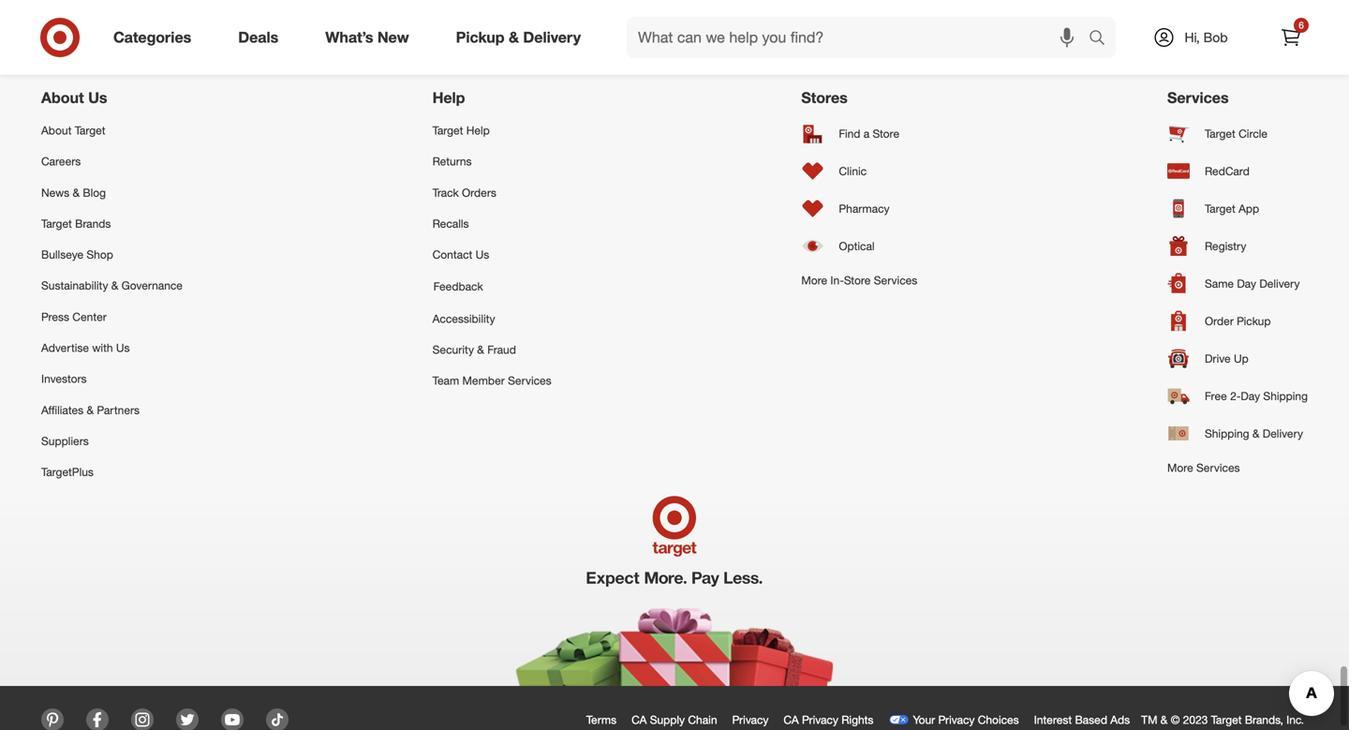 Task type: vqa. For each thing, say whether or not it's contained in the screenshot.
at at the top
yes



Task type: describe. For each thing, give the bounding box(es) containing it.
availability
[[707, 21, 758, 35]]

target for target brands
[[41, 216, 72, 231]]

services down 'shipping & delivery' link
[[1197, 461, 1241, 475]]

suppliers link
[[41, 425, 183, 457]]

bob
[[1204, 29, 1228, 45]]

stores
[[802, 89, 848, 107]]

shipping & delivery
[[1205, 426, 1304, 440]]

investors link
[[41, 363, 183, 394]]

contact
[[433, 248, 473, 262]]

What can we help you find? suggestions appear below search field
[[627, 17, 1094, 58]]

target right 2023
[[1212, 713, 1242, 727]]

0 vertical spatial day
[[1238, 276, 1257, 291]]

team member services
[[433, 374, 552, 388]]

advertise with us
[[41, 341, 130, 355]]

see
[[396, 21, 416, 35]]

restrictions
[[489, 21, 549, 35]]

us for contact us
[[476, 248, 490, 262]]

circle
[[1239, 126, 1268, 141]]

©
[[1171, 713, 1180, 727]]

app
[[1239, 201, 1260, 216]]

delivery for shipping & delivery
[[1263, 426, 1304, 440]]

services down optical link
[[874, 273, 918, 287]]

sustainability & governance
[[41, 279, 183, 293]]

interest
[[1035, 713, 1072, 727]]

target app
[[1205, 201, 1260, 216]]

returns link
[[433, 146, 552, 177]]

drive up link
[[1168, 340, 1309, 377]]

your privacy choices link
[[885, 709, 1031, 730]]

new
[[378, 28, 409, 46]]

tm
[[1142, 713, 1158, 727]]

may
[[761, 21, 782, 35]]

ca for ca supply chain
[[632, 713, 647, 727]]

recalls link
[[433, 208, 552, 239]]

1 vertical spatial shipping
[[1205, 426, 1250, 440]]

suppliers
[[41, 434, 89, 448]]

about target
[[41, 123, 105, 137]]

interest based ads
[[1035, 713, 1131, 727]]

ca privacy rights
[[784, 713, 874, 727]]

privacy for ca privacy rights
[[802, 713, 839, 727]]

accessibility link
[[433, 303, 552, 334]]

advertise with us link
[[41, 332, 183, 363]]

rights
[[842, 713, 874, 727]]

1 horizontal spatial shipping
[[1264, 389, 1309, 403]]

deals
[[238, 28, 279, 46]]

in-
[[831, 273, 844, 287]]

hi, bob
[[1185, 29, 1228, 45]]

by
[[810, 21, 822, 35]]

drive
[[1205, 351, 1231, 365]]

2023
[[1184, 713, 1209, 727]]

privacy link
[[729, 709, 780, 730]]

contact us
[[433, 248, 490, 262]]

target for target help
[[433, 123, 463, 137]]

target circle
[[1205, 126, 1268, 141]]

contact us link
[[433, 239, 552, 270]]

privacy for your privacy choices
[[939, 713, 975, 727]]

press
[[41, 310, 69, 324]]

governance
[[122, 279, 183, 293]]

bullseye
[[41, 248, 83, 262]]

1 horizontal spatial help
[[467, 123, 490, 137]]

free 2-day shipping
[[1205, 389, 1309, 403]]

press center
[[41, 310, 107, 324]]

target circle link
[[1168, 115, 1309, 152]]

& for sustainability
[[111, 279, 118, 293]]

affiliates
[[41, 403, 84, 417]]

brands
[[75, 216, 111, 231]]

about target link
[[41, 115, 183, 146]]

delivery for pickup & delivery
[[523, 28, 581, 46]]

0 vertical spatial pickup
[[456, 28, 505, 46]]

target.com
[[903, 21, 958, 35]]

ca supply chain link
[[628, 709, 729, 730]]

us for about us
[[88, 89, 107, 107]]

free 2-day shipping link
[[1168, 377, 1309, 415]]

pharmacy
[[839, 201, 890, 216]]

blog
[[83, 185, 106, 199]]

your privacy choices
[[913, 713, 1020, 727]]

target app link
[[1168, 190, 1309, 227]]

security & fraud link
[[433, 334, 552, 365]]

free
[[1205, 389, 1228, 403]]

order pickup
[[1205, 314, 1271, 328]]

choices
[[978, 713, 1020, 727]]

6
[[1299, 19, 1305, 31]]

more for more services
[[1168, 461, 1194, 475]]

ca for ca privacy rights
[[784, 713, 799, 727]]

search button
[[1081, 17, 1126, 62]]

shop
[[87, 248, 113, 262]]

news
[[41, 185, 70, 199]]

& for tm
[[1161, 713, 1168, 727]]

find a store
[[839, 126, 900, 141]]

clinic link
[[802, 152, 918, 190]]

optical
[[839, 239, 875, 253]]

hi,
[[1185, 29, 1200, 45]]

recalls
[[433, 216, 469, 231]]

target brands link
[[41, 208, 183, 239]]

store for in-
[[844, 273, 871, 287]]

investors
[[41, 372, 87, 386]]

about for about us
[[41, 89, 84, 107]]

more services link
[[1168, 452, 1309, 483]]

details.
[[447, 21, 486, 35]]

privacy inside privacy link
[[733, 713, 769, 727]]

track orders
[[433, 185, 497, 199]]

1 and from the left
[[684, 21, 703, 35]]

security & fraud
[[433, 343, 516, 357]]

up
[[1234, 351, 1249, 365]]

team
[[433, 374, 460, 388]]



Task type: locate. For each thing, give the bounding box(es) containing it.
1 vertical spatial more
[[1168, 461, 1194, 475]]

feedback button
[[433, 270, 552, 303]]

more in-store services link
[[802, 265, 918, 296]]

target
[[75, 123, 105, 137], [433, 123, 463, 137], [1205, 126, 1236, 141], [1205, 201, 1236, 216], [41, 216, 72, 231], [1212, 713, 1242, 727]]

target down about us
[[75, 123, 105, 137]]

us right contact
[[476, 248, 490, 262]]

0 horizontal spatial and
[[684, 21, 703, 35]]

see offer details. restrictions apply. pricing, promotions and availability may vary by location and at target.com
[[396, 21, 958, 35]]

same day delivery link
[[1168, 265, 1309, 302]]

2 horizontal spatial privacy
[[939, 713, 975, 727]]

order
[[1205, 314, 1234, 328]]

& for affiliates
[[87, 403, 94, 417]]

store for a
[[873, 126, 900, 141]]

target for target circle
[[1205, 126, 1236, 141]]

us right with
[[116, 341, 130, 355]]

supply
[[650, 713, 685, 727]]

help up target help on the top left of the page
[[433, 89, 465, 107]]

ca
[[632, 713, 647, 727], [784, 713, 799, 727]]

optical link
[[802, 227, 918, 265]]

about inside about target link
[[41, 123, 72, 137]]

& right affiliates
[[87, 403, 94, 417]]

& down "free 2-day shipping"
[[1253, 426, 1260, 440]]

2 ca from the left
[[784, 713, 799, 727]]

us inside advertise with us link
[[116, 341, 130, 355]]

what's new
[[325, 28, 409, 46]]

& left ©
[[1161, 713, 1168, 727]]

ca left supply
[[632, 713, 647, 727]]

affiliates & partners link
[[41, 394, 183, 425]]

& for shipping
[[1253, 426, 1260, 440]]

promotions
[[624, 21, 681, 35]]

1 vertical spatial day
[[1241, 389, 1261, 403]]

about for about target
[[41, 123, 72, 137]]

1 vertical spatial delivery
[[1260, 276, 1301, 291]]

pricing,
[[584, 21, 621, 35]]

2 about from the top
[[41, 123, 72, 137]]

0 horizontal spatial pickup
[[456, 28, 505, 46]]

team member services link
[[433, 365, 552, 396]]

track
[[433, 185, 459, 199]]

0 horizontal spatial help
[[433, 89, 465, 107]]

at
[[890, 21, 900, 35]]

clinic
[[839, 164, 867, 178]]

day
[[1238, 276, 1257, 291], [1241, 389, 1261, 403]]

delivery up order pickup
[[1260, 276, 1301, 291]]

privacy
[[733, 713, 769, 727], [802, 713, 839, 727], [939, 713, 975, 727]]

services down fraud
[[508, 374, 552, 388]]

target left circle
[[1205, 126, 1236, 141]]

& for pickup
[[509, 28, 519, 46]]

& left fraud
[[477, 343, 484, 357]]

targetplus link
[[41, 457, 183, 488]]

2 vertical spatial us
[[116, 341, 130, 355]]

& left 'blog'
[[73, 185, 80, 199]]

member
[[463, 374, 505, 388]]

drive up
[[1205, 351, 1249, 365]]

store right a
[[873, 126, 900, 141]]

0 horizontal spatial more
[[802, 273, 828, 287]]

categories link
[[97, 17, 215, 58]]

terms
[[586, 713, 617, 727]]

news & blog
[[41, 185, 106, 199]]

2 vertical spatial delivery
[[1263, 426, 1304, 440]]

pharmacy link
[[802, 190, 918, 227]]

0 vertical spatial store
[[873, 126, 900, 141]]

search
[[1081, 30, 1126, 48]]

redcard link
[[1168, 152, 1309, 190]]

shipping up shipping & delivery
[[1264, 389, 1309, 403]]

& down bullseye shop link
[[111, 279, 118, 293]]

categories
[[113, 28, 191, 46]]

1 vertical spatial store
[[844, 273, 871, 287]]

0 horizontal spatial ca
[[632, 713, 647, 727]]

0 horizontal spatial privacy
[[733, 713, 769, 727]]

target brands
[[41, 216, 111, 231]]

more for more in-store services
[[802, 273, 828, 287]]

us inside the contact us link
[[476, 248, 490, 262]]

1 horizontal spatial ca
[[784, 713, 799, 727]]

target down news on the left
[[41, 216, 72, 231]]

target for target app
[[1205, 201, 1236, 216]]

ca right privacy link
[[784, 713, 799, 727]]

delivery left pricing,
[[523, 28, 581, 46]]

0 horizontal spatial us
[[88, 89, 107, 107]]

terms link
[[583, 709, 628, 730]]

based
[[1076, 713, 1108, 727]]

find a store link
[[802, 115, 918, 152]]

orders
[[462, 185, 497, 199]]

2 and from the left
[[868, 21, 887, 35]]

privacy inside ca privacy rights link
[[802, 713, 839, 727]]

privacy right 'your'
[[939, 713, 975, 727]]

1 ca from the left
[[632, 713, 647, 727]]

1 horizontal spatial us
[[116, 341, 130, 355]]

more left in-
[[802, 273, 828, 287]]

delivery down "free 2-day shipping"
[[1263, 426, 1304, 440]]

1 privacy from the left
[[733, 713, 769, 727]]

0 vertical spatial us
[[88, 89, 107, 107]]

press center link
[[41, 301, 183, 332]]

returns
[[433, 154, 472, 168]]

target help link
[[433, 115, 552, 146]]

services up target circle at the right top
[[1168, 89, 1229, 107]]

center
[[72, 310, 107, 324]]

accessibility
[[433, 312, 495, 326]]

and left availability at the right top of the page
[[684, 21, 703, 35]]

3 privacy from the left
[[939, 713, 975, 727]]

fraud
[[488, 343, 516, 357]]

day right same
[[1238, 276, 1257, 291]]

about us
[[41, 89, 107, 107]]

0 horizontal spatial shipping
[[1205, 426, 1250, 440]]

1 horizontal spatial pickup
[[1237, 314, 1271, 328]]

1 horizontal spatial and
[[868, 21, 887, 35]]

1 vertical spatial us
[[476, 248, 490, 262]]

news & blog link
[[41, 177, 183, 208]]

target: expect more. pay less. image
[[411, 488, 938, 686]]

what's new link
[[310, 17, 433, 58]]

shipping up more services link
[[1205, 426, 1250, 440]]

tm & © 2023 target brands, inc.
[[1142, 713, 1305, 727]]

2 privacy from the left
[[802, 713, 839, 727]]

more
[[802, 273, 828, 287], [1168, 461, 1194, 475]]

day right the free
[[1241, 389, 1261, 403]]

more services
[[1168, 461, 1241, 475]]

more down 'shipping & delivery' link
[[1168, 461, 1194, 475]]

1 horizontal spatial store
[[873, 126, 900, 141]]

vary
[[786, 21, 807, 35]]

1 vertical spatial about
[[41, 123, 72, 137]]

pickup right order
[[1237, 314, 1271, 328]]

& for security
[[477, 343, 484, 357]]

help
[[433, 89, 465, 107], [467, 123, 490, 137]]

delivery
[[523, 28, 581, 46], [1260, 276, 1301, 291], [1263, 426, 1304, 440]]

1 about from the top
[[41, 89, 84, 107]]

sustainability & governance link
[[41, 270, 183, 301]]

security
[[433, 343, 474, 357]]

1 horizontal spatial privacy
[[802, 713, 839, 727]]

inc.
[[1287, 713, 1305, 727]]

about up about target
[[41, 89, 84, 107]]

brands,
[[1246, 713, 1284, 727]]

a
[[864, 126, 870, 141]]

store down optical link
[[844, 273, 871, 287]]

interest based ads link
[[1031, 709, 1142, 730]]

affiliates & partners
[[41, 403, 140, 417]]

order pickup link
[[1168, 302, 1309, 340]]

2-
[[1231, 389, 1241, 403]]

careers link
[[41, 146, 183, 177]]

1 vertical spatial pickup
[[1237, 314, 1271, 328]]

target left 'app'
[[1205, 201, 1236, 216]]

us up about target link
[[88, 89, 107, 107]]

shipping
[[1264, 389, 1309, 403], [1205, 426, 1250, 440]]

more in-store services
[[802, 273, 918, 287]]

privacy left rights
[[802, 713, 839, 727]]

ca inside 'link'
[[632, 713, 647, 727]]

0 vertical spatial delivery
[[523, 28, 581, 46]]

privacy right chain
[[733, 713, 769, 727]]

registry link
[[1168, 227, 1309, 265]]

0 vertical spatial more
[[802, 273, 828, 287]]

& for news
[[73, 185, 80, 199]]

0 vertical spatial about
[[41, 89, 84, 107]]

help up returns link
[[467, 123, 490, 137]]

& right "details."
[[509, 28, 519, 46]]

about up careers
[[41, 123, 72, 137]]

2 horizontal spatial us
[[476, 248, 490, 262]]

1 horizontal spatial more
[[1168, 461, 1194, 475]]

1 vertical spatial help
[[467, 123, 490, 137]]

advertise
[[41, 341, 89, 355]]

0 vertical spatial shipping
[[1264, 389, 1309, 403]]

same
[[1205, 276, 1235, 291]]

and left at
[[868, 21, 887, 35]]

what's
[[325, 28, 373, 46]]

your
[[913, 713, 936, 727]]

track orders link
[[433, 177, 552, 208]]

target up returns
[[433, 123, 463, 137]]

0 horizontal spatial store
[[844, 273, 871, 287]]

partners
[[97, 403, 140, 417]]

delivery for same day delivery
[[1260, 276, 1301, 291]]

pickup right offer
[[456, 28, 505, 46]]

0 vertical spatial help
[[433, 89, 465, 107]]

privacy inside your privacy choices link
[[939, 713, 975, 727]]



